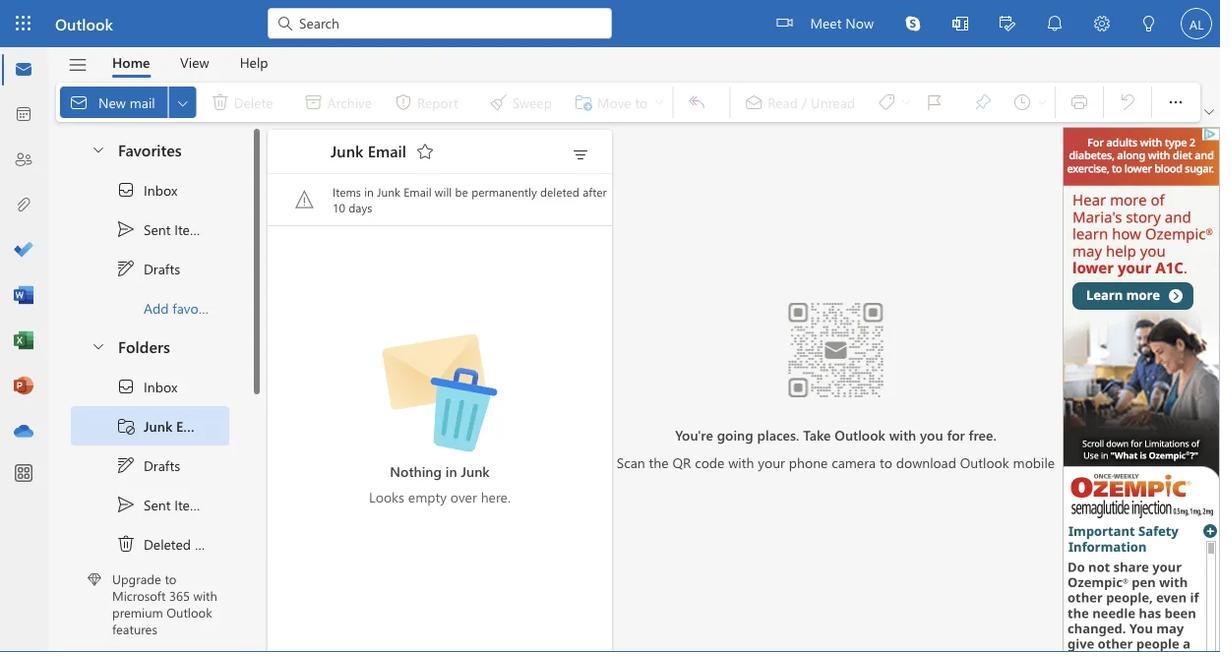 Task type: locate. For each thing, give the bounding box(es) containing it.
1  button from the top
[[81, 131, 114, 167]]

junk up over at the bottom left of page
[[461, 463, 490, 481]]

0 vertical spatial 
[[116, 259, 136, 279]]

 tree item down the 'favorites'
[[71, 170, 229, 210]]

people image
[[14, 151, 33, 170]]


[[116, 180, 136, 200], [116, 377, 136, 397]]

1 vertical spatial inbox
[[144, 378, 178, 396]]

2 horizontal spatial with
[[890, 426, 917, 444]]

in up over at the bottom left of page
[[446, 463, 457, 481]]

 tree item down the favorites tree item
[[71, 210, 229, 249]]

home button
[[97, 47, 165, 78]]

1 vertical spatial  button
[[81, 328, 114, 364]]

2  inbox from the top
[[116, 377, 178, 397]]

left-rail-appbar navigation
[[4, 47, 43, 455]]

 inbox down the favorites tree item
[[116, 180, 178, 200]]

outlook
[[55, 13, 113, 34], [835, 426, 886, 444], [961, 454, 1010, 472], [167, 604, 212, 621]]

with right the "365"
[[193, 587, 217, 605]]

in inside items in junk email will be permanently deleted after 10 days
[[364, 184, 374, 200]]

0 vertical spatial  sent items
[[116, 220, 208, 239]]

sent up add
[[144, 220, 171, 238]]

outlook banner
[[0, 0, 1221, 50]]

items up favorite
[[174, 220, 208, 238]]

1 vertical spatial  tree item
[[71, 367, 229, 407]]

inbox
[[144, 181, 178, 199], [144, 378, 178, 396]]

drafts for sent items
[[144, 457, 180, 475]]

 button
[[890, 0, 937, 47]]

0 vertical spatial 
[[116, 220, 136, 239]]

in for items
[[364, 184, 374, 200]]

2  from the top
[[116, 377, 136, 397]]

1 vertical spatial  tree item
[[71, 446, 229, 485]]

outlook down free.
[[961, 454, 1010, 472]]

 tree item
[[71, 170, 229, 210], [71, 367, 229, 407]]


[[69, 93, 89, 112]]

items right 
[[333, 184, 361, 200]]

 drafts for add favorite
[[116, 259, 180, 279]]

will
[[435, 184, 452, 200]]

0 vertical spatial in
[[364, 184, 374, 200]]

 inside the favorites tree item
[[91, 141, 106, 157]]

favorites tree item
[[71, 131, 229, 170]]

be
[[455, 184, 468, 200]]

items right deleted
[[195, 535, 228, 553]]


[[1095, 16, 1110, 32]]

1  sent items from the top
[[116, 220, 208, 239]]

junk email heading
[[305, 130, 441, 173]]

2 inbox from the top
[[144, 378, 178, 396]]

with
[[890, 426, 917, 444], [729, 454, 754, 472], [193, 587, 217, 605]]

 button down  new mail
[[81, 131, 114, 167]]

0 vertical spatial  tree item
[[71, 210, 229, 249]]

0 vertical spatial  tree item
[[71, 170, 229, 210]]

tree
[[71, 367, 229, 653]]

 up 
[[116, 495, 136, 515]]

 tree item for add favorite
[[71, 249, 229, 288]]

0 vertical spatial sent
[[144, 220, 171, 238]]


[[116, 259, 136, 279], [116, 456, 136, 475]]

 drafts down  "tree item" at the bottom
[[116, 456, 180, 475]]

inbox up  junk email on the bottom
[[144, 378, 178, 396]]

calendar image
[[14, 105, 33, 125]]

1 inbox from the top
[[144, 181, 178, 199]]


[[571, 146, 591, 165]]

 junk email
[[116, 416, 210, 436]]


[[67, 55, 88, 75]]

tab list
[[97, 47, 284, 78]]

qr
[[673, 454, 691, 472]]

 button
[[1201, 102, 1219, 122]]

items inside favorites tree
[[174, 220, 208, 238]]

 button inside the favorites tree item
[[81, 131, 114, 167]]

mail image
[[14, 60, 33, 80]]

2 sent from the top
[[144, 496, 171, 514]]

1  tree item from the top
[[71, 210, 229, 249]]

to
[[880, 454, 893, 472], [165, 571, 177, 588]]


[[953, 16, 969, 32]]

1 vertical spatial  sent items
[[116, 495, 208, 515]]

0 horizontal spatial with
[[193, 587, 217, 605]]

junk
[[331, 140, 364, 161], [377, 184, 401, 200], [144, 417, 173, 435], [461, 463, 490, 481]]

 tree item
[[71, 407, 229, 446]]

0 vertical spatial 
[[116, 180, 136, 200]]

1 sent from the top
[[144, 220, 171, 238]]

 left folders
[[91, 338, 106, 354]]

 inbox inside favorites tree
[[116, 180, 178, 200]]

 inside folders tree item
[[91, 338, 106, 354]]

junk down move & delete group
[[331, 140, 364, 161]]

 button inside folders tree item
[[81, 328, 114, 364]]

drafts up add
[[144, 260, 180, 278]]

add
[[144, 299, 169, 317]]

junk right ""
[[144, 417, 173, 435]]

2  drafts from the top
[[116, 456, 180, 475]]

1 horizontal spatial with
[[729, 454, 754, 472]]

 inside dropdown button
[[175, 95, 191, 110]]

places.
[[758, 426, 800, 444]]

drafts inside favorites tree
[[144, 260, 180, 278]]

 for sent items
[[116, 456, 136, 475]]

junk inside junk email 
[[331, 140, 364, 161]]

to right camera
[[880, 454, 893, 472]]

to do image
[[14, 241, 33, 261]]


[[1167, 93, 1186, 112]]

sent
[[144, 220, 171, 238], [144, 496, 171, 514]]

1 vertical spatial 
[[116, 377, 136, 397]]

junk email 
[[331, 140, 435, 161]]

 button
[[565, 141, 597, 168]]

1 vertical spatial to
[[165, 571, 177, 588]]


[[1205, 107, 1215, 117]]

favorites
[[118, 139, 182, 160]]

tab list containing home
[[97, 47, 284, 78]]

2 drafts from the top
[[144, 457, 180, 475]]

2 vertical spatial with
[[193, 587, 217, 605]]

 tree item down  junk email on the bottom
[[71, 446, 229, 485]]

upgrade to microsoft 365 with premium outlook features
[[112, 571, 217, 638]]

 tree item
[[71, 249, 229, 288], [71, 446, 229, 485]]

 deleted items
[[116, 535, 228, 554]]

take
[[804, 426, 831, 444]]

 drafts inside favorites tree
[[116, 259, 180, 279]]

nothing in junk looks empty over here.
[[369, 463, 511, 506]]

2  tree item from the top
[[71, 485, 229, 525]]

 tree item
[[71, 210, 229, 249], [71, 485, 229, 525]]

1  from the top
[[116, 259, 136, 279]]

email right ""
[[176, 417, 210, 435]]

 new mail
[[69, 93, 155, 112]]

 up ""
[[116, 377, 136, 397]]

1 vertical spatial email
[[404, 184, 432, 200]]


[[1045, 14, 1065, 33]]

 up add favorite tree item
[[116, 259, 136, 279]]

1 vertical spatial sent
[[144, 496, 171, 514]]

1  inbox from the top
[[116, 180, 178, 200]]

 sent items for 2nd the  tree item from the top
[[116, 495, 208, 515]]

 tree item up deleted
[[71, 485, 229, 525]]

0 vertical spatial  button
[[81, 131, 114, 167]]

 sent items inside tree
[[116, 495, 208, 515]]

0 vertical spatial  drafts
[[116, 259, 180, 279]]

 tree item up add
[[71, 249, 229, 288]]

 inside favorites tree
[[116, 220, 136, 239]]

inbox for add favorite
[[144, 181, 178, 199]]

items
[[333, 184, 361, 200], [174, 220, 208, 238], [174, 496, 208, 514], [195, 535, 228, 553]]

0 vertical spatial email
[[368, 140, 407, 161]]

 down the favorites tree item
[[116, 220, 136, 239]]

0 vertical spatial inbox
[[144, 181, 178, 199]]

inbox down the favorites tree item
[[144, 181, 178, 199]]

email
[[368, 140, 407, 161], [404, 184, 432, 200], [176, 417, 210, 435]]

 button
[[1157, 83, 1196, 122]]

2  sent items from the top
[[116, 495, 208, 515]]

tree inside application
[[71, 367, 229, 653]]

 down ""
[[116, 456, 136, 475]]

drafts
[[144, 260, 180, 278], [144, 457, 180, 475]]

sent inside tree
[[144, 496, 171, 514]]

0 vertical spatial 
[[175, 95, 191, 110]]

 button
[[169, 87, 197, 118]]

 inbox
[[116, 180, 178, 200], [116, 377, 178, 397]]


[[906, 16, 921, 32]]

application
[[0, 0, 1221, 653]]

1 horizontal spatial to
[[880, 454, 893, 472]]

 sent items up deleted
[[116, 495, 208, 515]]


[[175, 95, 191, 110], [91, 141, 106, 157], [91, 338, 106, 354]]

inbox for sent items
[[144, 378, 178, 396]]

1 vertical spatial 
[[116, 495, 136, 515]]

0 vertical spatial  inbox
[[116, 180, 178, 200]]

1 vertical spatial  inbox
[[116, 377, 178, 397]]

 sent items inside favorites tree
[[116, 220, 208, 239]]

2 vertical spatial 
[[91, 338, 106, 354]]

over
[[451, 488, 477, 506]]

email left  at left top
[[368, 140, 407, 161]]

1  from the top
[[116, 180, 136, 200]]

2 vertical spatial email
[[176, 417, 210, 435]]

in
[[364, 184, 374, 200], [446, 463, 457, 481]]

2  button from the top
[[81, 328, 114, 364]]

 button
[[984, 0, 1032, 50]]

mobile
[[1014, 454, 1055, 472]]

1 vertical spatial  tree item
[[71, 485, 229, 525]]

 sent items
[[116, 220, 208, 239], [116, 495, 208, 515]]

 tree item down folders
[[71, 367, 229, 407]]

excel image
[[14, 332, 33, 351]]

2  tree item from the top
[[71, 367, 229, 407]]

email inside items in junk email will be permanently deleted after 10 days
[[404, 184, 432, 200]]

outlook right premium
[[167, 604, 212, 621]]

 sent items up add
[[116, 220, 208, 239]]

 right mail
[[175, 95, 191, 110]]

 down the favorites tree item
[[116, 180, 136, 200]]

1 vertical spatial 
[[116, 456, 136, 475]]

 inbox down folders tree item in the left bottom of the page
[[116, 377, 178, 397]]

with left 'you'
[[890, 426, 917, 444]]

word image
[[14, 286, 33, 306]]

 inside favorites tree
[[116, 180, 136, 200]]

 button left folders
[[81, 328, 114, 364]]

outlook inside upgrade to microsoft 365 with premium outlook features
[[167, 604, 212, 621]]

1  drafts from the top
[[116, 259, 180, 279]]

in right 10
[[364, 184, 374, 200]]

0 horizontal spatial in
[[364, 184, 374, 200]]

in inside nothing in junk looks empty over here.
[[446, 463, 457, 481]]

0 vertical spatial to
[[880, 454, 893, 472]]

 tree item for add favorite
[[71, 170, 229, 210]]

1 vertical spatial  drafts
[[116, 456, 180, 475]]

tab list inside application
[[97, 47, 284, 78]]

2  tree item from the top
[[71, 446, 229, 485]]

 drafts up add favorite tree item
[[116, 259, 180, 279]]

1  tree item from the top
[[71, 170, 229, 210]]

with down going
[[729, 454, 754, 472]]

items up  deleted items
[[174, 496, 208, 514]]

with inside upgrade to microsoft 365 with premium outlook features
[[193, 587, 217, 605]]

 for add favorite
[[116, 180, 136, 200]]


[[415, 142, 435, 161]]

0 vertical spatial drafts
[[144, 260, 180, 278]]

for
[[947, 426, 965, 444]]

1  from the top
[[116, 220, 136, 239]]

 down  new mail
[[91, 141, 106, 157]]

drafts down  junk email on the bottom
[[144, 457, 180, 475]]

to right upgrade
[[165, 571, 177, 588]]

0 horizontal spatial to
[[165, 571, 177, 588]]

1 drafts from the top
[[144, 260, 180, 278]]

1 vertical spatial in
[[446, 463, 457, 481]]

 drafts
[[116, 259, 180, 279], [116, 456, 180, 475]]

1 vertical spatial 
[[91, 141, 106, 157]]

 inside tree
[[116, 377, 136, 397]]

 inside favorites tree
[[116, 259, 136, 279]]

1  tree item from the top
[[71, 249, 229, 288]]

1 vertical spatial drafts
[[144, 457, 180, 475]]

0 vertical spatial  tree item
[[71, 249, 229, 288]]

 search field
[[268, 0, 612, 44]]

2  from the top
[[116, 456, 136, 475]]

outlook up ''
[[55, 13, 113, 34]]

email left will
[[404, 184, 432, 200]]

inbox inside favorites tree
[[144, 181, 178, 199]]

tree containing 
[[71, 367, 229, 653]]

more apps image
[[14, 465, 33, 484]]

junk inside  junk email
[[144, 417, 173, 435]]

the
[[649, 454, 669, 472]]

 button
[[81, 131, 114, 167], [81, 328, 114, 364]]

view button
[[165, 47, 224, 78]]

al image
[[1181, 8, 1213, 39]]

in for nothing
[[446, 463, 457, 481]]

1 horizontal spatial in
[[446, 463, 457, 481]]

now
[[846, 13, 874, 32]]

junk inside nothing in junk looks empty over here.
[[461, 463, 490, 481]]

1 vertical spatial with
[[729, 454, 754, 472]]

junk right days
[[377, 184, 401, 200]]

sent up  tree item
[[144, 496, 171, 514]]



Task type: vqa. For each thing, say whether or not it's contained in the screenshot.
right the Add
no



Task type: describe. For each thing, give the bounding box(es) containing it.
home
[[112, 53, 150, 71]]

favorite
[[173, 299, 218, 317]]

new
[[98, 93, 126, 111]]

view
[[180, 53, 209, 71]]

add favorite tree item
[[71, 288, 229, 328]]

mail
[[130, 93, 155, 111]]

you
[[920, 426, 944, 444]]

upgrade
[[112, 571, 161, 588]]

10
[[333, 200, 345, 216]]

 inbox for sent items
[[116, 377, 178, 397]]

files image
[[14, 196, 33, 216]]


[[777, 15, 793, 31]]

outlook inside banner
[[55, 13, 113, 34]]

deleted
[[540, 184, 580, 200]]

outlook link
[[55, 0, 113, 47]]

 button
[[1126, 0, 1173, 50]]

features
[[112, 621, 157, 638]]

 button
[[1032, 0, 1079, 47]]

nothing
[[390, 463, 442, 481]]

drafts for add favorite
[[144, 260, 180, 278]]

0 vertical spatial with
[[890, 426, 917, 444]]

application containing outlook
[[0, 0, 1221, 653]]


[[116, 535, 136, 554]]

2  from the top
[[116, 495, 136, 515]]


[[295, 190, 315, 210]]

free.
[[969, 426, 997, 444]]

meet now
[[811, 13, 874, 32]]

days
[[349, 200, 372, 216]]

favorites tree
[[71, 123, 229, 328]]

tags group
[[735, 83, 1051, 122]]

 sent items for 1st the  tree item
[[116, 220, 208, 239]]

email inside  junk email
[[176, 417, 210, 435]]

permanently
[[472, 184, 537, 200]]

items inside items in junk email will be permanently deleted after 10 days
[[333, 184, 361, 200]]


[[1142, 16, 1158, 32]]

items in junk email will be permanently deleted after 10 days
[[333, 184, 607, 216]]

looks
[[369, 488, 405, 506]]

folders tree item
[[71, 328, 229, 367]]

move & delete group
[[60, 83, 669, 122]]

message list section
[[268, 125, 612, 652]]

items inside  deleted items
[[195, 535, 228, 553]]

 tree item for sent items
[[71, 367, 229, 407]]

outlook up camera
[[835, 426, 886, 444]]

camera
[[832, 454, 876, 472]]

Search for email, meetings, files and more. field
[[297, 13, 600, 33]]

 button
[[409, 136, 441, 167]]

deleted
[[144, 535, 191, 553]]

folders
[[118, 335, 170, 357]]

 inbox for add favorite
[[116, 180, 178, 200]]

after
[[583, 184, 607, 200]]


[[116, 416, 136, 436]]

 for favorites
[[91, 141, 106, 157]]

you're going places. take outlook with you for free. scan the qr code with your phone camera to download outlook mobile
[[617, 426, 1055, 472]]

phone
[[789, 454, 828, 472]]

to inside you're going places. take outlook with you for free. scan the qr code with your phone camera to download outlook mobile
[[880, 454, 893, 472]]


[[1000, 16, 1016, 32]]

here.
[[481, 488, 511, 506]]

download
[[896, 454, 957, 472]]

code
[[695, 454, 725, 472]]

 button
[[1079, 0, 1126, 50]]

to inside upgrade to microsoft 365 with premium outlook features
[[165, 571, 177, 588]]

junk inside items in junk email will be permanently deleted after 10 days
[[377, 184, 401, 200]]

scan
[[617, 454, 646, 472]]

 drafts for sent items
[[116, 456, 180, 475]]

premium
[[112, 604, 163, 621]]

 button
[[937, 0, 984, 50]]


[[276, 14, 295, 33]]

 tree item
[[71, 525, 229, 564]]

email inside junk email 
[[368, 140, 407, 161]]

you're
[[676, 426, 714, 444]]

sent inside favorites tree
[[144, 220, 171, 238]]

microsoft
[[112, 587, 166, 605]]

going
[[717, 426, 754, 444]]

premium features image
[[88, 573, 101, 587]]

add favorite
[[144, 299, 218, 317]]

your
[[758, 454, 785, 472]]

 button for folders
[[81, 328, 114, 364]]

365
[[169, 587, 190, 605]]

 tree item for sent items
[[71, 446, 229, 485]]

 for sent items
[[116, 377, 136, 397]]

 for add favorite
[[116, 259, 136, 279]]

onedrive image
[[14, 422, 33, 442]]

 button
[[58, 48, 97, 82]]

 button for favorites
[[81, 131, 114, 167]]

help button
[[225, 47, 283, 78]]

empty
[[408, 488, 447, 506]]

powerpoint image
[[14, 377, 33, 397]]

help
[[240, 53, 268, 71]]

 for folders
[[91, 338, 106, 354]]

meet
[[811, 13, 842, 32]]



